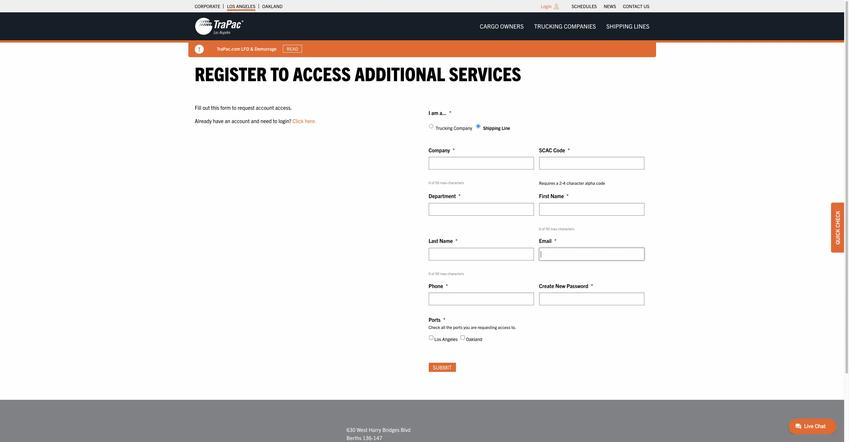 Task type: vqa. For each thing, say whether or not it's contained in the screenshot.
REFERENCE
no



Task type: describe. For each thing, give the bounding box(es) containing it.
pop45
[[507, 46, 521, 52]]

* right last at the right of the page
[[456, 238, 458, 244]]

1 pool from the left
[[217, 46, 226, 52]]

register to access additional services main content
[[188, 61, 657, 381]]

services
[[449, 61, 522, 85]]

to.
[[512, 325, 517, 330]]

scac
[[540, 147, 553, 153]]

cargo owners link
[[475, 20, 530, 33]]

all
[[442, 325, 446, 330]]

are
[[471, 325, 477, 330]]

department
[[429, 193, 456, 199]]

2 pool from the left
[[383, 46, 391, 52]]

* down the requires a 2-4 character alpha code
[[567, 193, 569, 199]]

characters for company *
[[448, 181, 464, 185]]

los inside register to access additional services "main content"
[[435, 336, 442, 342]]

0 horizontal spatial oakland
[[263, 3, 283, 9]]

ports
[[454, 325, 463, 330]]

a inside "main content"
[[557, 181, 559, 186]]

last
[[429, 238, 439, 244]]

pop40
[[489, 46, 504, 52]]

los angeles inside register to access additional services "main content"
[[435, 336, 458, 342]]

1 horizontal spatial check
[[835, 211, 842, 228]]

requires
[[540, 181, 556, 186]]

630
[[347, 427, 356, 433]]

password
[[567, 283, 589, 289]]

max for last
[[441, 272, 447, 276]]

not
[[297, 46, 304, 52]]

create new password *
[[540, 283, 594, 289]]

oakland link
[[263, 2, 283, 11]]

trucking companies link
[[530, 20, 602, 33]]

access
[[293, 61, 351, 85]]

in
[[341, 46, 344, 52]]

trucking companies
[[535, 22, 597, 30]]

exit
[[358, 46, 365, 52]]

2 / from the left
[[505, 46, 506, 52]]

contact us link
[[624, 2, 650, 11]]

* right phone
[[446, 283, 448, 289]]

here.
[[305, 118, 317, 124]]

already
[[195, 118, 212, 124]]

contact us
[[624, 3, 650, 9]]

schedules link
[[572, 2, 598, 11]]

Trucking Company radio
[[429, 124, 434, 129]]

alpha
[[586, 181, 596, 186]]

630 west harry bridges blvd berths 136-147
[[347, 427, 411, 442]]

cargo
[[480, 22, 499, 30]]

the inside ports * check all the ports you are requesting access to.
[[447, 325, 453, 330]]

cargo owners
[[480, 22, 524, 30]]

* right code
[[568, 147, 571, 153]]

number
[[452, 46, 467, 52]]

have
[[213, 118, 224, 124]]

0 for company
[[429, 181, 431, 185]]

and
[[251, 118, 260, 124]]

of for last
[[432, 272, 435, 276]]

additional
[[355, 61, 446, 85]]

characters for first name *
[[559, 227, 575, 231]]

max for first
[[551, 227, 558, 231]]

need
[[261, 118, 272, 124]]

phone *
[[429, 283, 448, 289]]

0 of 50 max characters for first name
[[540, 227, 575, 231]]

1 chassis from the left
[[227, 46, 241, 52]]

i
[[429, 109, 431, 116]]

0 of 50 max characters for last name
[[429, 272, 464, 276]]

login link
[[541, 3, 552, 9]]

name for last name
[[440, 238, 453, 244]]

quick check
[[835, 211, 842, 245]]

contact
[[624, 3, 643, 9]]

demurrage
[[255, 46, 277, 52]]

banner containing cargo owners
[[0, 12, 850, 57]]

request
[[238, 104, 255, 111]]

0 of 50 max characters for company
[[429, 181, 464, 185]]

corporate link
[[195, 2, 220, 11]]

owners
[[501, 22, 524, 30]]

trucking company
[[436, 125, 473, 131]]

menu bar containing schedules
[[569, 2, 654, 11]]

characters for last name *
[[448, 272, 464, 276]]

1 vertical spatial to
[[232, 104, 237, 111]]

ports
[[429, 317, 441, 323]]

0 vertical spatial to
[[271, 61, 289, 85]]

1 / from the left
[[487, 46, 488, 52]]

department *
[[429, 193, 461, 199]]

news link
[[604, 2, 617, 11]]

max for company
[[441, 181, 447, 185]]

email
[[540, 238, 552, 244]]

berths
[[347, 435, 362, 442]]

login
[[541, 3, 552, 9]]

bridges
[[383, 427, 400, 433]]

shipping for shipping line
[[484, 125, 501, 131]]

company *
[[429, 147, 455, 153]]

0 horizontal spatial angeles
[[236, 3, 256, 9]]

code
[[597, 181, 606, 186]]

relative
[[421, 46, 435, 52]]

us
[[644, 3, 650, 9]]

2 chassis from the left
[[325, 46, 340, 52]]

harry
[[369, 427, 382, 433]]

requires a 2-4 character alpha code
[[540, 181, 606, 186]]

los angeles link
[[227, 2, 256, 11]]

1 vertical spatial company
[[429, 147, 451, 153]]

* inside ports * check all the ports you are requesting access to.
[[444, 317, 446, 323]]

fill
[[195, 104, 202, 111]]

0 vertical spatial los angeles
[[227, 3, 256, 9]]

0 vertical spatial account
[[256, 104, 274, 111]]

click here. link
[[293, 118, 317, 124]]

0 for last name
[[429, 272, 431, 276]]

the inside banner
[[375, 46, 382, 52]]

this
[[211, 104, 219, 111]]

already have an account and need to login? click here.
[[195, 118, 317, 124]]

blvd
[[401, 427, 411, 433]]



Task type: locate. For each thing, give the bounding box(es) containing it.
1 vertical spatial characters
[[559, 227, 575, 231]]

1 vertical spatial 50
[[546, 227, 550, 231]]

phone
[[429, 283, 444, 289]]

i am a... *
[[429, 109, 452, 116]]

1 horizontal spatial shipping
[[607, 22, 633, 30]]

of for company
[[432, 181, 435, 185]]

solid image
[[195, 45, 204, 54]]

1 vertical spatial a
[[557, 181, 559, 186]]

0 vertical spatial check
[[835, 211, 842, 228]]

0 of 50 max characters up department *
[[429, 181, 464, 185]]

2 horizontal spatial chassis
[[392, 46, 407, 52]]

out
[[203, 104, 210, 111]]

50 up department
[[436, 181, 440, 185]]

Shipping Line radio
[[477, 124, 481, 129]]

0 vertical spatial shipping
[[607, 22, 633, 30]]

oakland
[[263, 3, 283, 9], [467, 336, 483, 342]]

oakland inside register to access additional services "main content"
[[467, 336, 483, 342]]

chassis left in
[[325, 46, 340, 52]]

1 horizontal spatial pool
[[383, 46, 391, 52]]

1 vertical spatial angeles
[[443, 336, 458, 342]]

pool
[[217, 46, 226, 52], [383, 46, 391, 52]]

1 vertical spatial oakland
[[467, 336, 483, 342]]

Oakland checkbox
[[461, 336, 465, 340]]

50 for last
[[436, 272, 440, 276]]

of up department
[[432, 181, 435, 185]]

los inside los angeles link
[[227, 3, 235, 9]]

0 horizontal spatial los
[[227, 3, 235, 9]]

transaction
[[268, 46, 290, 52]]

login?
[[279, 118, 292, 124]]

1 vertical spatial name
[[440, 238, 453, 244]]

50 for first
[[546, 227, 550, 231]]

register
[[195, 61, 267, 85]]

schedules
[[572, 3, 598, 9]]

1 vertical spatial 0
[[540, 227, 542, 231]]

trucking inside register to access additional services "main content"
[[436, 125, 453, 131]]

1 vertical spatial menu bar
[[475, 20, 655, 33]]

trucking
[[535, 22, 563, 30], [436, 125, 453, 131]]

shipping right shipping line option
[[484, 125, 501, 131]]

trucking inside menu bar
[[535, 22, 563, 30]]

0 up the email
[[540, 227, 542, 231]]

1 horizontal spatial company
[[454, 125, 473, 131]]

drop
[[305, 46, 314, 52]]

0 horizontal spatial shipping
[[484, 125, 501, 131]]

2 vertical spatial 0
[[429, 272, 431, 276]]

trucking for trucking companies
[[535, 22, 563, 30]]

account right an
[[232, 118, 250, 124]]

footer
[[0, 400, 845, 443]]

/ left pop45
[[505, 46, 506, 52]]

0 vertical spatial of
[[432, 181, 435, 185]]

1 horizontal spatial name
[[551, 193, 564, 199]]

the right "all"
[[447, 325, 453, 330]]

2 vertical spatial of
[[432, 272, 435, 276]]

los
[[227, 3, 235, 9], [435, 336, 442, 342]]

an
[[225, 118, 231, 124]]

1 vertical spatial los
[[435, 336, 442, 342]]

* right 'a...'
[[450, 109, 452, 116]]

None password field
[[540, 293, 645, 306]]

1 horizontal spatial los
[[435, 336, 442, 342]]

Los Angeles checkbox
[[429, 336, 434, 340]]

access.
[[275, 104, 292, 111]]

* down trucking company
[[453, 147, 455, 153]]

a...
[[440, 109, 447, 116]]

0 of 50 max characters up email *
[[540, 227, 575, 231]]

1 horizontal spatial the
[[447, 325, 453, 330]]

angeles left oakland checkbox on the bottom of the page
[[443, 336, 458, 342]]

0 horizontal spatial trucking
[[436, 125, 453, 131]]

- left exit on the top of page
[[355, 46, 357, 52]]

character
[[567, 181, 585, 186]]

trapac.com
[[217, 46, 240, 52]]

of for first
[[542, 227, 545, 231]]

a inside banner
[[252, 46, 254, 52]]

create
[[540, 283, 555, 289]]

first name *
[[540, 193, 569, 199]]

trucking right trucking company radio on the right of the page
[[436, 125, 453, 131]]

footer containing 630 west harry bridges blvd
[[0, 400, 845, 443]]

shipping inside register to access additional services "main content"
[[484, 125, 501, 131]]

* right the email
[[555, 238, 557, 244]]

name
[[551, 193, 564, 199], [440, 238, 453, 244]]

1 vertical spatial trucking
[[436, 125, 453, 131]]

- right the number on the right of the page
[[468, 46, 470, 52]]

2 vertical spatial to
[[273, 118, 278, 124]]

0 vertical spatial a
[[252, 46, 254, 52]]

company
[[454, 125, 473, 131], [429, 147, 451, 153]]

1 horizontal spatial chassis
[[325, 46, 340, 52]]

account up need
[[256, 104, 274, 111]]

of up phone
[[432, 272, 435, 276]]

0 horizontal spatial /
[[487, 46, 488, 52]]

quick
[[835, 229, 842, 245]]

chassis left lfd
[[227, 46, 241, 52]]

0 vertical spatial 0
[[429, 181, 431, 185]]

50
[[436, 181, 440, 185], [546, 227, 550, 231], [436, 272, 440, 276]]

max up phone *
[[441, 272, 447, 276]]

check down ports
[[429, 325, 441, 330]]

1 horizontal spatial account
[[256, 104, 274, 111]]

los angeles up "los angeles" image
[[227, 3, 256, 9]]

0 horizontal spatial chassis
[[227, 46, 241, 52]]

1 horizontal spatial /
[[505, 46, 506, 52]]

banner
[[0, 12, 850, 57]]

code
[[554, 147, 566, 153]]

pool right exit on the top of page
[[383, 46, 391, 52]]

/ left pop40 on the right top of page
[[487, 46, 488, 52]]

pop20
[[472, 46, 486, 52]]

company down trucking company radio on the right of the page
[[429, 147, 451, 153]]

0 vertical spatial menu bar
[[569, 2, 654, 11]]

name right last at the right of the page
[[440, 238, 453, 244]]

0
[[429, 181, 431, 185], [540, 227, 542, 231], [429, 272, 431, 276]]

0 vertical spatial los
[[227, 3, 235, 9]]

2-
[[560, 181, 564, 186]]

los angeles image
[[195, 17, 244, 35]]

oakland right los angeles link
[[263, 3, 283, 9]]

los right los angeles option
[[435, 336, 442, 342]]

new
[[556, 283, 566, 289]]

1 vertical spatial check
[[429, 325, 441, 330]]

0 up phone
[[429, 272, 431, 276]]

shipping down news link
[[607, 22, 633, 30]]

0 horizontal spatial company
[[429, 147, 451, 153]]

none password field inside register to access additional services "main content"
[[540, 293, 645, 306]]

shipping lines link
[[602, 20, 655, 33]]

lines
[[635, 22, 650, 30]]

0 vertical spatial company
[[454, 125, 473, 131]]

light image
[[555, 4, 559, 9]]

1 horizontal spatial -
[[468, 46, 470, 52]]

1 vertical spatial shipping
[[484, 125, 501, 131]]

None text field
[[540, 157, 645, 170], [429, 203, 534, 216], [540, 203, 645, 216], [429, 293, 534, 306], [540, 157, 645, 170], [429, 203, 534, 216], [540, 203, 645, 216], [429, 293, 534, 306]]

3 chassis from the left
[[392, 46, 407, 52]]

2 vertical spatial max
[[441, 272, 447, 276]]

1 vertical spatial the
[[447, 325, 453, 330]]

1 horizontal spatial trucking
[[535, 22, 563, 30]]

147
[[374, 435, 383, 442]]

0 vertical spatial trucking
[[535, 22, 563, 30]]

the right exit on the top of page
[[375, 46, 382, 52]]

0 for first name
[[540, 227, 542, 231]]

0 vertical spatial oakland
[[263, 3, 283, 9]]

read
[[287, 46, 299, 52]]

requesting
[[478, 325, 498, 330]]

ports * check all the ports you are requesting access to.
[[429, 317, 517, 330]]

west
[[357, 427, 368, 433]]

50 up phone *
[[436, 272, 440, 276]]

0 vertical spatial the
[[375, 46, 382, 52]]

&
[[251, 46, 254, 52]]

oakland right oakland checkbox on the bottom of the page
[[467, 336, 483, 342]]

quick check link
[[832, 203, 845, 253]]

2 with from the left
[[366, 46, 374, 52]]

trucking for trucking company
[[436, 125, 453, 131]]

* right password
[[592, 283, 594, 289]]

email *
[[540, 238, 557, 244]]

0 horizontal spatial account
[[232, 118, 250, 124]]

2 vertical spatial 0 of 50 max characters
[[429, 272, 464, 276]]

with left single
[[242, 46, 251, 52]]

* right department
[[459, 193, 461, 199]]

None submit
[[429, 363, 456, 372]]

0 of 50 max characters up phone *
[[429, 272, 464, 276]]

0 horizontal spatial the
[[375, 46, 382, 52]]

a
[[252, 46, 254, 52], [557, 181, 559, 186]]

you
[[464, 325, 470, 330]]

*
[[450, 109, 452, 116], [453, 147, 455, 153], [568, 147, 571, 153], [459, 193, 461, 199], [567, 193, 569, 199], [456, 238, 458, 244], [555, 238, 557, 244], [446, 283, 448, 289], [592, 283, 594, 289], [444, 317, 446, 323]]

shipping
[[607, 22, 633, 30], [484, 125, 501, 131]]

50 up email *
[[546, 227, 550, 231]]

1 vertical spatial 0 of 50 max characters
[[540, 227, 575, 231]]

yard
[[345, 46, 354, 52]]

0 vertical spatial characters
[[448, 181, 464, 185]]

1 horizontal spatial oakland
[[467, 336, 483, 342]]

trapac.com lfd & demurrage
[[217, 46, 277, 52]]

fill out this form to request account access.
[[195, 104, 292, 111]]

0 vertical spatial angeles
[[236, 3, 256, 9]]

* up "all"
[[444, 317, 446, 323]]

none submit inside register to access additional services "main content"
[[429, 363, 456, 372]]

check
[[835, 211, 842, 228], [429, 325, 441, 330]]

1 - from the left
[[355, 46, 357, 52]]

1 vertical spatial account
[[232, 118, 250, 124]]

-
[[355, 46, 357, 52], [468, 46, 470, 52]]

0 vertical spatial 0 of 50 max characters
[[429, 181, 464, 185]]

the
[[375, 46, 382, 52], [447, 325, 453, 330]]

access
[[498, 325, 511, 330]]

shipping inside menu bar
[[607, 22, 633, 30]]

0 vertical spatial 50
[[436, 181, 440, 185]]

of up the email
[[542, 227, 545, 231]]

trucking down login link
[[535, 22, 563, 30]]

name right first
[[551, 193, 564, 199]]

under
[[408, 46, 420, 52]]

chassis left under at the top of the page
[[392, 46, 407, 52]]

to right form
[[232, 104, 237, 111]]

2 vertical spatial 50
[[436, 272, 440, 276]]

am
[[432, 109, 439, 116]]

a right lfd
[[252, 46, 254, 52]]

with right exit on the top of page
[[366, 46, 374, 52]]

0 horizontal spatial check
[[429, 325, 441, 330]]

0 up department
[[429, 181, 431, 185]]

4
[[564, 181, 566, 186]]

0 horizontal spatial -
[[355, 46, 357, 52]]

last name *
[[429, 238, 458, 244]]

2 vertical spatial characters
[[448, 272, 464, 276]]

0 vertical spatial name
[[551, 193, 564, 199]]

form
[[221, 104, 231, 111]]

companies
[[564, 22, 597, 30]]

company left shipping line option
[[454, 125, 473, 131]]

los angeles
[[227, 3, 256, 9], [435, 336, 458, 342]]

1 horizontal spatial los angeles
[[435, 336, 458, 342]]

max up email *
[[551, 227, 558, 231]]

click
[[293, 118, 304, 124]]

0 horizontal spatial with
[[242, 46, 251, 52]]

check inside ports * check all the ports you are requesting access to.
[[429, 325, 441, 330]]

0 horizontal spatial a
[[252, 46, 254, 52]]

los angeles down "all"
[[435, 336, 458, 342]]

1 horizontal spatial with
[[366, 46, 374, 52]]

1 vertical spatial max
[[551, 227, 558, 231]]

check up quick
[[835, 211, 842, 228]]

2 - from the left
[[468, 46, 470, 52]]

max up department
[[441, 181, 447, 185]]

angeles inside register to access additional services "main content"
[[443, 336, 458, 342]]

None text field
[[429, 157, 534, 170], [429, 248, 534, 261], [540, 248, 645, 261], [429, 157, 534, 170], [429, 248, 534, 261], [540, 248, 645, 261]]

/
[[487, 46, 488, 52], [505, 46, 506, 52]]

a left 2-
[[557, 181, 559, 186]]

1 with from the left
[[242, 46, 251, 52]]

pool right solid image
[[217, 46, 226, 52]]

shipping line
[[484, 125, 511, 131]]

of
[[432, 181, 435, 185], [542, 227, 545, 231], [432, 272, 435, 276]]

los up "los angeles" image
[[227, 3, 235, 9]]

scac code *
[[540, 147, 571, 153]]

single
[[255, 46, 267, 52]]

menu bar containing cargo owners
[[475, 20, 655, 33]]

to right need
[[273, 118, 278, 124]]

1 vertical spatial los angeles
[[435, 336, 458, 342]]

menu bar
[[569, 2, 654, 11], [475, 20, 655, 33]]

1 vertical spatial of
[[542, 227, 545, 231]]

1 horizontal spatial a
[[557, 181, 559, 186]]

0 horizontal spatial pool
[[217, 46, 226, 52]]

0 vertical spatial max
[[441, 181, 447, 185]]

name for first name
[[551, 193, 564, 199]]

to down transaction
[[271, 61, 289, 85]]

0 horizontal spatial name
[[440, 238, 453, 244]]

angeles left oakland link
[[236, 3, 256, 9]]

0 horizontal spatial los angeles
[[227, 3, 256, 9]]

1 horizontal spatial angeles
[[443, 336, 458, 342]]

shipping for shipping lines
[[607, 22, 633, 30]]

50 for company
[[436, 181, 440, 185]]

lfd
[[241, 46, 250, 52]]

characters
[[448, 181, 464, 185], [559, 227, 575, 231], [448, 272, 464, 276]]

news
[[604, 3, 617, 9]]



